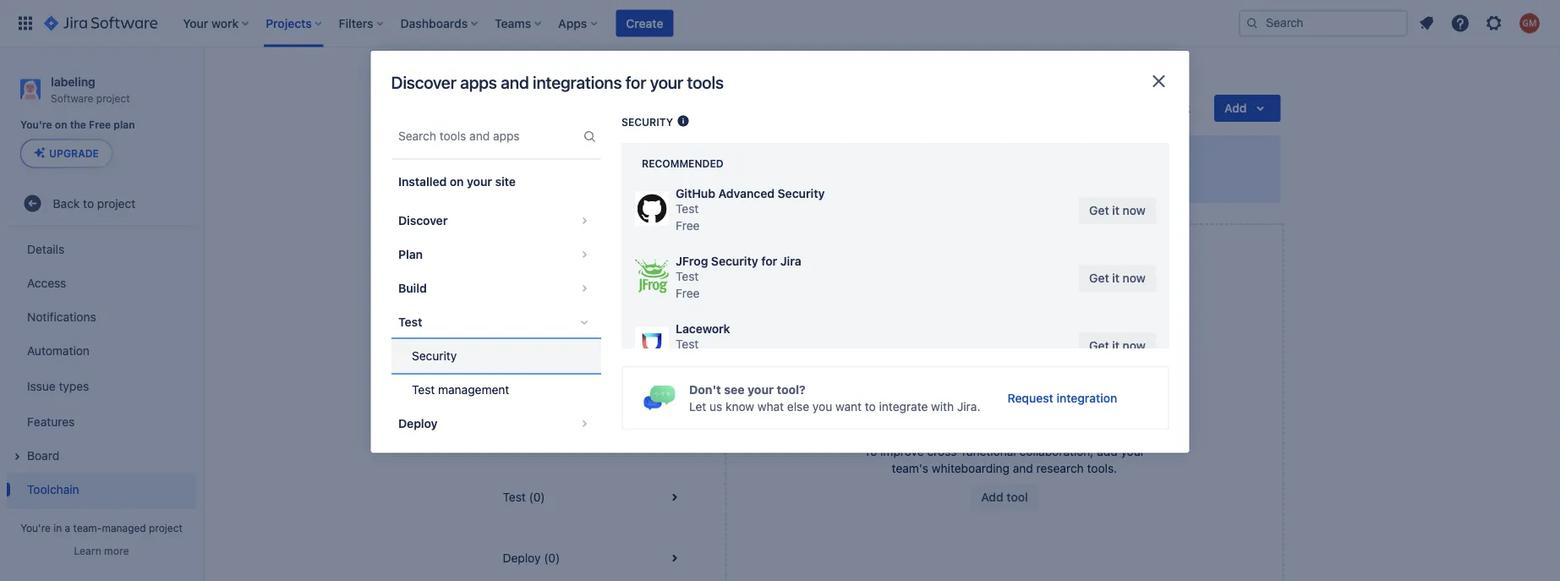 Task type: locate. For each thing, give the bounding box(es) containing it.
toolchain down projects 'link'
[[483, 96, 567, 120]]

0 vertical spatial now
[[1123, 203, 1146, 217]]

add for tool
[[982, 490, 1004, 504]]

(0) for deploy (0)
[[544, 551, 560, 565]]

cross-
[[928, 445, 962, 459]]

and inside add your tools to discover to improve cross-functional collaboration, add your team's whiteboarding and research tools.
[[1013, 462, 1034, 475]]

you
[[813, 399, 832, 413]]

jira software image
[[44, 13, 158, 33], [44, 13, 158, 33]]

security left the identify and address security vulnerabilities icon
[[621, 116, 673, 128]]

and up tool
[[1013, 462, 1034, 475]]

deploy for deploy
[[398, 417, 437, 431]]

0 horizontal spatial group
[[7, 227, 196, 545]]

your up what
[[747, 382, 774, 396]]

group containing discover
[[391, 199, 601, 547]]

0 vertical spatial plan
[[398, 247, 423, 261]]

Search field
[[1239, 10, 1409, 37]]

don't
[[689, 382, 721, 396]]

back to project
[[53, 196, 136, 210]]

2 get from the top
[[1089, 271, 1109, 285]]

github advanced security logo image
[[635, 192, 669, 225]]

get it now
[[1089, 203, 1146, 217], [1089, 271, 1146, 285], [1089, 339, 1146, 353]]

and right apps
[[501, 72, 529, 92]]

1 now from the top
[[1123, 203, 1146, 217]]

us
[[709, 399, 722, 413]]

to right back
[[83, 196, 94, 210]]

all left right
[[972, 174, 984, 188]]

free inside github advanced security test free
[[676, 219, 700, 233]]

chevron icon pointing right image inside discover button
[[574, 211, 594, 231]]

2 you're from the top
[[20, 522, 51, 534]]

plan
[[398, 247, 423, 261], [503, 368, 526, 382]]

give feedback
[[1111, 101, 1191, 115]]

1 vertical spatial integrations
[[581, 174, 646, 188]]

to right want
[[865, 399, 876, 413]]

plan for plan (1)
[[503, 368, 526, 382]]

to
[[865, 445, 878, 459]]

2 horizontal spatial for
[[761, 254, 777, 268]]

1 horizontal spatial for
[[649, 174, 664, 188]]

lacework test
[[676, 322, 730, 351]]

labeling software project
[[51, 74, 130, 104]]

2 horizontal spatial tools
[[982, 420, 1014, 436]]

it inside welcome to your project toolchain discover integrations for your tools, connect work to your project, and manage it all right here.
[[962, 174, 969, 188]]

project up "plan" in the top left of the page
[[96, 92, 130, 104]]

chevron icon pointing right image inside operate button
[[574, 448, 594, 468]]

it
[[962, 174, 969, 188], [1112, 203, 1120, 217], [1112, 271, 1120, 285], [1112, 339, 1120, 353]]

1 vertical spatial all
[[532, 247, 545, 261]]

group
[[391, 199, 601, 547], [7, 227, 196, 545]]

identify and address security vulnerabilities image
[[676, 114, 690, 128]]

to inside add your tools to discover to improve cross-functional collaboration, add your team's whiteboarding and research tools.
[[1017, 420, 1030, 436]]

chevron icon pointing right image for discover
[[574, 211, 594, 231]]

for left jira at the top of the page
[[761, 254, 777, 268]]

(1) up the discover (0) button
[[578, 247, 592, 261]]

plan up management
[[503, 368, 526, 382]]

welcome
[[530, 149, 588, 165]]

plan inside plan button
[[398, 247, 423, 261]]

chevron icon pointing right image for plan
[[574, 244, 594, 265]]

you're left in
[[20, 522, 51, 534]]

1 vertical spatial deploy
[[503, 551, 541, 565]]

1 horizontal spatial tools
[[687, 72, 724, 92]]

2 vertical spatial tools
[[982, 420, 1014, 436]]

4 chevron icon pointing right image from the top
[[574, 414, 594, 434]]

improve
[[881, 445, 924, 459]]

for left settings in the left of the page
[[626, 72, 647, 92]]

integration
[[1057, 391, 1117, 405]]

connect
[[728, 174, 772, 188]]

project inside welcome to your project toolchain discover integrations for your tools, connect work to your project, and manage it all right here.
[[639, 149, 684, 165]]

and
[[501, 72, 529, 92], [892, 174, 912, 188], [1013, 462, 1034, 475]]

Search tools and apps field
[[393, 121, 579, 151]]

1 vertical spatial now
[[1123, 271, 1146, 285]]

2 now from the top
[[1123, 271, 1146, 285]]

1 horizontal spatial toolchain
[[483, 96, 567, 120]]

discover down installed
[[398, 214, 447, 228]]

security right jfrog
[[711, 254, 758, 268]]

discover down 'build' 'button'
[[503, 308, 551, 321]]

on inside installed on your site button
[[450, 175, 464, 189]]

1 horizontal spatial on
[[450, 175, 464, 189]]

security up test management
[[412, 349, 457, 363]]

0 vertical spatial (1)
[[578, 247, 592, 261]]

to right welcome on the top
[[592, 149, 605, 165]]

let
[[689, 399, 706, 413]]

deploy button
[[391, 407, 601, 441]]

3 chevron icon pointing right image from the top
[[574, 278, 594, 299]]

create
[[626, 16, 664, 30]]

test down jfrog
[[676, 269, 699, 283]]

0 vertical spatial deploy
[[398, 417, 437, 431]]

0 horizontal spatial and
[[501, 72, 529, 92]]

2 horizontal spatial and
[[1013, 462, 1034, 475]]

test down operate button
[[503, 490, 526, 504]]

1 get from the top
[[1089, 203, 1109, 217]]

1 horizontal spatial plan
[[503, 368, 526, 382]]

create button
[[616, 10, 674, 37]]

on
[[55, 119, 67, 131], [450, 175, 464, 189]]

2 get it now button from the top
[[1079, 265, 1156, 292]]

chevron icon pointing right image for operate
[[574, 448, 594, 468]]

for up github advanced security logo
[[649, 174, 664, 188]]

project down the identify and address security vulnerabilities icon
[[639, 149, 684, 165]]

apps image image
[[643, 385, 676, 411]]

board button
[[7, 439, 196, 472]]

labeling up software
[[51, 74, 95, 88]]

toolchain down the board on the bottom left of the page
[[27, 482, 79, 496]]

discover up collaboration,
[[1033, 420, 1088, 436]]

for
[[626, 72, 647, 92], [649, 174, 664, 188], [761, 254, 777, 268]]

test inside test (0) button
[[503, 490, 526, 504]]

get it now button
[[1079, 197, 1156, 224], [1079, 265, 1156, 292], [1079, 332, 1156, 360]]

discover inside button
[[398, 214, 447, 228]]

2 vertical spatial now
[[1123, 339, 1146, 353]]

to inside don't see your tool? let us know what else you want to integrate with jira.
[[865, 399, 876, 413]]

2 vertical spatial get it now
[[1089, 339, 1146, 353]]

0 vertical spatial free
[[89, 119, 111, 131]]

get it now for jfrog security for jira test free
[[1089, 271, 1146, 285]]

security inside github advanced security test free
[[778, 187, 825, 201]]

search image
[[1246, 16, 1260, 30]]

labeling link
[[544, 68, 587, 88]]

2 vertical spatial get
[[1089, 339, 1109, 353]]

operate button
[[391, 441, 601, 475]]

(0) down 'test (0)'
[[544, 551, 560, 565]]

0 horizontal spatial (1)
[[530, 368, 544, 382]]

tools right view
[[548, 247, 575, 261]]

project
[[96, 92, 130, 104], [639, 149, 684, 165], [97, 196, 136, 210], [149, 522, 183, 534]]

you're for you're in a team-managed project
[[20, 522, 51, 534]]

your left site on the top of page
[[467, 175, 492, 189]]

free down jfrog
[[676, 286, 700, 300]]

2 vertical spatial free
[[676, 286, 700, 300]]

chevron icon pointing right image inside 'build' 'button'
[[574, 278, 594, 299]]

add left tool
[[982, 490, 1004, 504]]

tools
[[687, 72, 724, 92], [548, 247, 575, 261], [982, 420, 1014, 436]]

0 vertical spatial add
[[922, 420, 947, 436]]

0 vertical spatial tools
[[687, 72, 724, 92]]

test button
[[391, 305, 601, 339]]

2 vertical spatial get it now button
[[1079, 332, 1156, 360]]

deploy (0) button
[[483, 528, 705, 581]]

labeling left project
[[544, 71, 587, 85]]

0 vertical spatial on
[[55, 119, 67, 131]]

2 vertical spatial and
[[1013, 462, 1034, 475]]

(0)
[[554, 308, 570, 321], [529, 490, 545, 504], [544, 551, 560, 565]]

0 vertical spatial for
[[626, 72, 647, 92]]

deploy (0)
[[503, 551, 560, 565]]

project inside labeling software project
[[96, 92, 130, 104]]

view all tools (1) button
[[483, 223, 705, 284]]

project settings link
[[607, 68, 693, 88]]

research
[[1037, 462, 1084, 475]]

plan (1) button
[[483, 345, 705, 406]]

you're up upgrade button at the top left of the page
[[20, 119, 52, 131]]

your left project,
[[819, 174, 843, 188]]

test down github
[[676, 202, 699, 216]]

0 vertical spatial (0)
[[554, 308, 570, 321]]

learn more button
[[74, 544, 129, 558]]

0 vertical spatial get it now
[[1089, 203, 1146, 217]]

free right the
[[89, 119, 111, 131]]

what
[[757, 399, 784, 413]]

0 horizontal spatial for
[[626, 72, 647, 92]]

tools inside add your tools to discover to improve cross-functional collaboration, add your team's whiteboarding and research tools.
[[982, 420, 1014, 436]]

3 get it now button from the top
[[1079, 332, 1156, 360]]

free down github
[[676, 219, 700, 233]]

5 chevron icon pointing right image from the top
[[574, 448, 594, 468]]

1 horizontal spatial add
[[982, 490, 1004, 504]]

chevron icon pointing right image inside plan button
[[574, 244, 594, 265]]

1 horizontal spatial all
[[972, 174, 984, 188]]

1 horizontal spatial labeling
[[544, 71, 587, 85]]

deploy
[[398, 417, 437, 431], [503, 551, 541, 565]]

settings
[[649, 71, 693, 85]]

0 vertical spatial integrations
[[533, 72, 622, 92]]

get it now for github advanced security test free
[[1089, 203, 1146, 217]]

2 chevron icon pointing right image from the top
[[574, 244, 594, 265]]

1 vertical spatial for
[[649, 174, 664, 188]]

jfrog security for jira logo image
[[635, 259, 669, 293]]

0 horizontal spatial add
[[922, 420, 947, 436]]

deploy down 'test (0)'
[[503, 551, 541, 565]]

0 horizontal spatial all
[[532, 247, 545, 261]]

tools up the identify and address security vulnerabilities icon
[[687, 72, 724, 92]]

chevron icon pointing down image
[[574, 312, 594, 332]]

installed on your site button
[[391, 165, 601, 199]]

the
[[70, 119, 86, 131]]

your right "add"
[[1121, 445, 1146, 459]]

1 vertical spatial and
[[892, 174, 912, 188]]

1 horizontal spatial group
[[391, 199, 601, 547]]

1 vertical spatial tools
[[548, 247, 575, 261]]

to down request
[[1017, 420, 1030, 436]]

0 vertical spatial all
[[972, 174, 984, 188]]

1 vertical spatial get
[[1089, 271, 1109, 285]]

free
[[89, 119, 111, 131], [676, 219, 700, 233], [676, 286, 700, 300]]

0 horizontal spatial toolchain
[[27, 482, 79, 496]]

jfrog security for jira test free
[[676, 254, 801, 300]]

(0) for discover (0)
[[554, 308, 570, 321]]

0 vertical spatial get
[[1089, 203, 1109, 217]]

project settings
[[607, 71, 693, 85]]

deploy up operate
[[398, 417, 437, 431]]

all right view
[[532, 247, 545, 261]]

security
[[621, 116, 673, 128], [778, 187, 825, 201], [711, 254, 758, 268], [412, 349, 457, 363]]

2 vertical spatial (0)
[[544, 551, 560, 565]]

get it now button for jfrog security for jira test free
[[1079, 265, 1156, 292]]

1 vertical spatial on
[[450, 175, 464, 189]]

discover inside add your tools to discover to improve cross-functional collaboration, add your team's whiteboarding and research tools.
[[1033, 420, 1088, 436]]

discover for discover
[[398, 214, 447, 228]]

team-
[[73, 522, 102, 534]]

(1) down discover (0)
[[530, 368, 544, 382]]

1 vertical spatial free
[[676, 219, 700, 233]]

(0) left chevron icon pointing down
[[554, 308, 570, 321]]

get it now button for github advanced security test free
[[1079, 197, 1156, 224]]

1 get it now from the top
[[1089, 203, 1146, 217]]

1 vertical spatial get it now
[[1089, 271, 1146, 285]]

close modal image
[[1149, 71, 1170, 91]]

0 horizontal spatial tools
[[548, 247, 575, 261]]

on right installed
[[450, 175, 464, 189]]

chevron icon pointing right image inside the deploy button
[[574, 414, 594, 434]]

add your tools to discover to improve cross-functional collaboration, add your team's whiteboarding and research tools.
[[865, 420, 1146, 475]]

1 get it now button from the top
[[1079, 197, 1156, 224]]

1 vertical spatial (0)
[[529, 490, 545, 504]]

jira.
[[957, 399, 981, 413]]

2 vertical spatial for
[[761, 254, 777, 268]]

all
[[972, 174, 984, 188], [532, 247, 545, 261]]

collaboration,
[[1020, 445, 1094, 459]]

1 vertical spatial add
[[982, 490, 1004, 504]]

3 get from the top
[[1089, 339, 1109, 353]]

your inside button
[[467, 175, 492, 189]]

0 vertical spatial get it now button
[[1079, 197, 1156, 224]]

add
[[922, 420, 947, 436], [982, 490, 1004, 504]]

1 horizontal spatial deploy
[[503, 551, 541, 565]]

test left management
[[412, 383, 435, 397]]

test inside the lacework test
[[676, 337, 699, 351]]

your inside don't see your tool? let us know what else you want to integrate with jira.
[[747, 382, 774, 396]]

test
[[676, 202, 699, 216], [676, 269, 699, 283], [398, 315, 422, 329], [676, 337, 699, 351], [412, 383, 435, 397], [503, 490, 526, 504]]

group containing details
[[7, 227, 196, 545]]

0 horizontal spatial plan
[[398, 247, 423, 261]]

discover left apps
[[391, 72, 457, 92]]

plan up build
[[398, 247, 423, 261]]

security right connect
[[778, 187, 825, 201]]

chevron icon pointing right image for build
[[574, 278, 594, 299]]

1 you're from the top
[[20, 119, 52, 131]]

(0) down operate button
[[529, 490, 545, 504]]

1 chevron icon pointing right image from the top
[[574, 211, 594, 231]]

test down build
[[398, 315, 422, 329]]

add
[[1097, 445, 1118, 459]]

test down lacework at the bottom of the page
[[676, 337, 699, 351]]

tools,
[[695, 174, 725, 188]]

add for your
[[922, 420, 947, 436]]

your right project
[[650, 72, 684, 92]]

add inside button
[[982, 490, 1004, 504]]

add down with
[[922, 420, 947, 436]]

0 vertical spatial and
[[501, 72, 529, 92]]

1 vertical spatial get it now button
[[1079, 265, 1156, 292]]

2 get it now from the top
[[1089, 271, 1146, 285]]

it for jfrog security for jira
[[1112, 271, 1120, 285]]

1 vertical spatial plan
[[503, 368, 526, 382]]

labeling inside labeling software project
[[51, 74, 95, 88]]

on left the
[[55, 119, 67, 131]]

view all tools (1)
[[503, 247, 592, 261]]

discover down welcome on the top
[[530, 174, 578, 188]]

add inside add your tools to discover to improve cross-functional collaboration, add your team's whiteboarding and research tools.
[[922, 420, 947, 436]]

you're
[[20, 119, 52, 131], [20, 522, 51, 534]]

your up github advanced security logo
[[608, 149, 636, 165]]

0 horizontal spatial on
[[55, 119, 67, 131]]

plan inside plan (1) button
[[503, 368, 526, 382]]

discover inside button
[[503, 308, 551, 321]]

and right project,
[[892, 174, 912, 188]]

integrations
[[533, 72, 622, 92], [581, 174, 646, 188]]

build button
[[391, 272, 601, 305]]

tools inside button
[[548, 247, 575, 261]]

0 horizontal spatial deploy
[[398, 417, 437, 431]]

labeling
[[544, 71, 587, 85], [51, 74, 95, 88]]

0 vertical spatial you're
[[20, 119, 52, 131]]

installed
[[398, 175, 447, 189]]

1 vertical spatial you're
[[20, 522, 51, 534]]

deploy inside discover apps and integrations for your tools dialog
[[398, 417, 437, 431]]

test inside test management button
[[412, 383, 435, 397]]

chevron icon pointing right image
[[574, 211, 594, 231], [574, 244, 594, 265], [574, 278, 594, 299], [574, 414, 594, 434], [574, 448, 594, 468]]

1 vertical spatial toolchain
[[27, 482, 79, 496]]

installed on your site
[[398, 175, 516, 189]]

0 horizontal spatial labeling
[[51, 74, 95, 88]]

plan (1)
[[503, 368, 544, 382]]

integrations inside welcome to your project toolchain discover integrations for your tools, connect work to your project, and manage it all right here.
[[581, 174, 646, 188]]

site
[[495, 175, 516, 189]]

tools up functional
[[982, 420, 1014, 436]]

discover
[[391, 72, 457, 92], [530, 174, 578, 188], [398, 214, 447, 228], [503, 308, 551, 321], [1033, 420, 1088, 436]]

1 horizontal spatial and
[[892, 174, 912, 188]]



Task type: describe. For each thing, give the bounding box(es) containing it.
notifications link
[[7, 300, 196, 334]]

project,
[[847, 174, 888, 188]]

it for github advanced security
[[1112, 203, 1120, 217]]

types
[[59, 379, 89, 393]]

management
[[438, 383, 509, 397]]

deploy for deploy (0)
[[503, 551, 541, 565]]

advanced
[[718, 187, 775, 201]]

features
[[27, 414, 75, 428]]

get for jfrog security for jira test free
[[1089, 271, 1109, 285]]

toolchain link
[[7, 472, 196, 506]]

your down jira.
[[951, 420, 979, 436]]

don't see your tool? let us know what else you want to integrate with jira.
[[689, 382, 981, 413]]

(0) for test (0)
[[529, 490, 545, 504]]

now for jfrog security for jira test free
[[1123, 271, 1146, 285]]

request integration button
[[997, 384, 1128, 412]]

details
[[27, 242, 65, 256]]

and inside welcome to your project toolchain discover integrations for your tools, connect work to your project, and manage it all right here.
[[892, 174, 912, 188]]

lacework
[[676, 322, 730, 336]]

operate
[[398, 450, 444, 464]]

details link
[[7, 232, 196, 266]]

for inside welcome to your project toolchain discover integrations for your tools, connect work to your project, and manage it all right here.
[[649, 174, 664, 188]]

on for installed
[[450, 175, 464, 189]]

with
[[931, 399, 954, 413]]

0 vertical spatial toolchain
[[483, 96, 567, 120]]

discover for discover apps and integrations for your tools
[[391, 72, 457, 92]]

apps
[[460, 72, 497, 92]]

tool
[[1007, 490, 1028, 504]]

test (0) button
[[483, 467, 705, 528]]

software
[[51, 92, 93, 104]]

board
[[27, 448, 59, 462]]

features link
[[7, 405, 196, 439]]

discover button
[[391, 204, 601, 238]]

add tool
[[982, 490, 1028, 504]]

request integration
[[1008, 391, 1117, 405]]

integrate
[[879, 399, 928, 413]]

manage
[[915, 174, 959, 188]]

test management button
[[391, 373, 601, 407]]

upgrade button
[[21, 140, 112, 167]]

1 vertical spatial (1)
[[530, 368, 544, 382]]

project
[[607, 71, 646, 85]]

discover (0) button
[[483, 284, 705, 345]]

feedback
[[1139, 101, 1191, 115]]

work
[[776, 174, 802, 188]]

security button
[[391, 339, 601, 373]]

issue
[[27, 379, 56, 393]]

project right managed at the left bottom of page
[[149, 522, 183, 534]]

you're for you're on the free plan
[[20, 119, 52, 131]]

projects
[[479, 71, 524, 85]]

now for github advanced security test free
[[1123, 203, 1146, 217]]

upgrade
[[49, 147, 99, 159]]

more
[[104, 545, 129, 557]]

and inside dialog
[[501, 72, 529, 92]]

test inside jfrog security for jira test free
[[676, 269, 699, 283]]

discover (0)
[[503, 308, 570, 321]]

tool?
[[777, 382, 806, 396]]

plan for plan
[[398, 247, 423, 261]]

chevron icon pointing right image for deploy
[[574, 414, 594, 434]]

in
[[54, 522, 62, 534]]

tools inside dialog
[[687, 72, 724, 92]]

you're in a team-managed project
[[20, 522, 183, 534]]

here.
[[1016, 174, 1044, 188]]

security inside button
[[412, 349, 457, 363]]

tools.
[[1088, 462, 1118, 475]]

whiteboarding
[[932, 462, 1010, 475]]

functional
[[962, 445, 1017, 459]]

access
[[27, 276, 66, 290]]

1 horizontal spatial (1)
[[578, 247, 592, 261]]

tools for add
[[982, 420, 1014, 436]]

toolchain
[[687, 149, 746, 165]]

plan
[[114, 119, 135, 131]]

labeling for labeling
[[544, 71, 587, 85]]

free inside jfrog security for jira test free
[[676, 286, 700, 300]]

add tool button
[[971, 484, 1039, 511]]

access link
[[7, 266, 196, 300]]

it for lacework
[[1112, 339, 1120, 353]]

tools for view
[[548, 247, 575, 261]]

lacework logo image
[[635, 327, 669, 361]]

security inside jfrog security for jira test free
[[711, 254, 758, 268]]

team's
[[892, 462, 929, 475]]

want
[[835, 399, 862, 413]]

build
[[398, 281, 427, 295]]

create banner
[[0, 0, 1561, 47]]

for inside jfrog security for jira test free
[[761, 254, 777, 268]]

all inside welcome to your project toolchain discover integrations for your tools, connect work to your project, and manage it all right here.
[[972, 174, 984, 188]]

test inside test button
[[398, 315, 422, 329]]

on for you're
[[55, 119, 67, 131]]

jfrog
[[676, 254, 708, 268]]

discover apps and integrations for your tools dialog
[[371, 51, 1190, 581]]

right
[[987, 174, 1013, 188]]

issue types link
[[7, 367, 196, 405]]

managed
[[102, 522, 146, 534]]

primary element
[[10, 0, 1239, 47]]

get for github advanced security test free
[[1089, 203, 1109, 217]]

test (0)
[[503, 490, 545, 504]]

3 get it now from the top
[[1089, 339, 1146, 353]]

plan button
[[391, 238, 601, 272]]

give feedback button
[[1078, 95, 1201, 122]]

github
[[676, 187, 715, 201]]

3 now from the top
[[1123, 339, 1146, 353]]

know
[[725, 399, 754, 413]]

back to project link
[[7, 186, 196, 220]]

test inside github advanced security test free
[[676, 202, 699, 216]]

learn more
[[74, 545, 129, 557]]

back
[[53, 196, 80, 210]]

see
[[724, 382, 745, 396]]

discover for discover (0)
[[503, 308, 551, 321]]

discover inside welcome to your project toolchain discover integrations for your tools, connect work to your project, and manage it all right here.
[[530, 174, 578, 188]]

integrations inside dialog
[[533, 72, 622, 92]]

labeling for labeling software project
[[51, 74, 95, 88]]

project up the details link
[[97, 196, 136, 210]]

issue types
[[27, 379, 89, 393]]

notifications
[[27, 310, 96, 324]]

else
[[787, 399, 809, 413]]

jira
[[780, 254, 801, 268]]

projects link
[[479, 68, 524, 88]]

give
[[1111, 101, 1136, 115]]

to right work on the top of the page
[[805, 174, 816, 188]]

github advanced security test free
[[676, 187, 825, 233]]

your down recommended
[[667, 174, 691, 188]]

group inside discover apps and integrations for your tools dialog
[[391, 199, 601, 547]]

you're on the free plan
[[20, 119, 135, 131]]

all inside button
[[532, 247, 545, 261]]

discover apps and integrations for your tools
[[391, 72, 724, 92]]

automation link
[[7, 334, 196, 367]]

welcome to your project toolchain discover integrations for your tools, connect work to your project, and manage it all right here.
[[530, 149, 1044, 188]]



Task type: vqa. For each thing, say whether or not it's contained in the screenshot.
tools within dialog
yes



